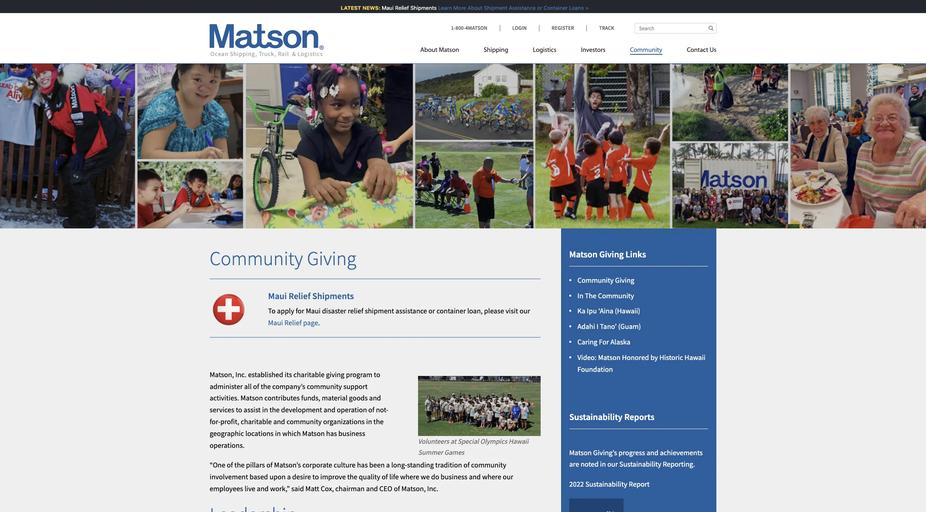 Task type: describe. For each thing, give the bounding box(es) containing it.
program
[[346, 370, 373, 380]]

matson giving's progress and achievements are noted in our sustainability reporting.
[[570, 448, 703, 469]]

inc. inside matson, inc. established its charitable giving program to administer all of the company's community support activities. matson contributes funds, material goods and services to assist in the development and operation of not- for-profit, charitable and community organizations in the geographic locations in which matson has business operations.
[[236, 370, 247, 380]]

reports
[[625, 412, 655, 423]]

logistics
[[533, 47, 557, 54]]

goods
[[349, 394, 368, 403]]

to inside "one of the pillars of matson's corporate culture has been a long-standing tradition of community involvement based upon a desire to improve the quality of life where we do business and where our employees live and work," said matt cox, chairman and ceo of matson, inc.
[[313, 473, 319, 482]]

reporting.
[[663, 460, 696, 469]]

of right the all at the left bottom of page
[[253, 382, 259, 391]]

video: matson honored by historic hawaii foundation
[[578, 353, 706, 374]]

latest
[[336, 4, 356, 11]]

contact us link
[[675, 43, 717, 60]]

and up not- at bottom
[[369, 394, 381, 403]]

sustainability inside 'matson giving's progress and achievements are noted in our sustainability reporting.'
[[620, 460, 662, 469]]

involvement
[[210, 473, 248, 482]]

assistance
[[396, 307, 427, 316]]

organizations
[[323, 417, 365, 427]]

work,"
[[270, 484, 290, 494]]

matson right which
[[303, 429, 325, 438]]

and down volunteers at special olympics hawaii summer games
[[469, 473, 481, 482]]

maui relief page link
[[268, 318, 318, 328]]

company's
[[273, 382, 306, 391]]

long-
[[392, 461, 408, 470]]

container
[[437, 307, 466, 316]]

funds,
[[301, 394, 321, 403]]

its
[[285, 370, 292, 380]]

desire
[[292, 473, 311, 482]]

support
[[344, 382, 368, 391]]

maui up page
[[306, 307, 321, 316]]

search image
[[709, 25, 714, 31]]

and up which
[[273, 417, 285, 427]]

in down "operation"
[[366, 417, 372, 427]]

at
[[451, 437, 457, 446]]

not-
[[376, 405, 389, 415]]

assistance
[[504, 4, 531, 11]]

2022 sustainability report
[[570, 480, 650, 489]]

or inside to apply for maui disaster relief shipment assistance or container loan, please visit our maui relief page .
[[429, 307, 435, 316]]

chairman
[[336, 484, 365, 494]]

matson inside top menu navigation
[[439, 47, 460, 54]]

loan,
[[468, 307, 483, 316]]

matson, inc. established its charitable giving program to administer all of the company's community support activities. matson contributes funds, material goods and services to assist in the development and operation of not- for-profit, charitable and community organizations in the geographic locations in which matson has business operations.
[[210, 370, 389, 450]]

of right ceo
[[394, 484, 400, 494]]

tano'
[[600, 322, 617, 331]]

sustainability reports
[[570, 412, 655, 423]]

and down quality
[[366, 484, 378, 494]]

matson inside 'matson giving's progress and achievements are noted in our sustainability reporting.'
[[570, 448, 592, 458]]

culture
[[334, 461, 356, 470]]

maui down 'to'
[[268, 318, 283, 328]]

relief inside to apply for maui disaster relief shipment assistance or container loan, please visit our maui relief page .
[[285, 318, 302, 328]]

special
[[458, 437, 479, 446]]

"one
[[210, 461, 226, 470]]

our inside 'matson giving's progress and achievements are noted in our sustainability reporting.'
[[608, 460, 618, 469]]

inc. inside "one of the pillars of matson's corporate culture has been a long-standing tradition of community involvement based upon a desire to improve the quality of life where we do business and where our employees live and work," said matt cox, chairman and ceo of matson, inc.
[[428, 484, 439, 494]]

of left not- at bottom
[[369, 405, 375, 415]]

locations
[[246, 429, 274, 438]]

administer
[[210, 382, 243, 391]]

login link
[[500, 25, 539, 31]]

visit
[[506, 307, 519, 316]]

material
[[322, 394, 348, 403]]

and inside 'matson giving's progress and achievements are noted in our sustainability reporting.'
[[647, 448, 659, 458]]

video:
[[578, 353, 597, 362]]

Search search field
[[635, 23, 717, 34]]

login
[[513, 25, 527, 31]]

the down established
[[261, 382, 271, 391]]

ceo
[[380, 484, 393, 494]]

in the community
[[578, 291, 635, 301]]

do
[[432, 473, 440, 482]]

has inside matson, inc. established its charitable giving program to administer all of the company's community support activities. matson contributes funds, material goods and services to assist in the development and operation of not- for-profit, charitable and community organizations in the geographic locations in which matson has business operations.
[[326, 429, 337, 438]]

(guam)
[[619, 322, 642, 331]]

based
[[250, 473, 268, 482]]

about matson link
[[421, 43, 472, 60]]

0 vertical spatial sustainability
[[570, 412, 623, 423]]

ka ipu 'aina (hawaii) link
[[578, 307, 641, 316]]

employees
[[210, 484, 243, 494]]

red circle with white cross in the middle image
[[210, 291, 248, 329]]

hawaii inside volunteers at special olympics hawaii summer games
[[509, 437, 529, 446]]

of down "games"
[[464, 461, 470, 470]]

investors link
[[569, 43, 618, 60]]

investors
[[581, 47, 606, 54]]

news:
[[358, 4, 376, 11]]

track
[[600, 25, 615, 31]]

our inside "one of the pillars of matson's corporate culture has been a long-standing tradition of community involvement based upon a desire to improve the quality of life where we do business and where our employees live and work," said matt cox, chairman and ceo of matson, inc.
[[503, 473, 514, 482]]

operation
[[337, 405, 367, 415]]

1 where from the left
[[401, 473, 420, 482]]

1 vertical spatial shipments
[[313, 290, 354, 302]]

1-800-4matson
[[451, 25, 488, 31]]

about inside top menu navigation
[[421, 47, 438, 54]]

assist
[[244, 405, 261, 415]]

shipping
[[484, 47, 509, 54]]

800-
[[456, 25, 466, 31]]

we
[[421, 473, 430, 482]]

caring
[[578, 337, 598, 347]]

foundation
[[578, 365, 614, 374]]

1 horizontal spatial about
[[463, 4, 478, 11]]

matt
[[306, 484, 319, 494]]

1 horizontal spatial charitable
[[294, 370, 325, 380]]

the up chairman
[[348, 473, 358, 482]]

matson's
[[274, 461, 301, 470]]

achievements
[[660, 448, 703, 458]]

2022
[[570, 480, 584, 489]]

cox,
[[321, 484, 334, 494]]

matson giving links
[[570, 249, 647, 260]]

0 vertical spatial a
[[386, 461, 390, 470]]

corporate
[[303, 461, 333, 470]]

maui right news:
[[377, 4, 389, 11]]

latest news: maui relief shipments learn more about shipment assistance or container loans >
[[336, 4, 584, 11]]

0 vertical spatial shipments
[[406, 4, 432, 11]]

top menu navigation
[[421, 43, 717, 60]]

geographic
[[210, 429, 244, 438]]

the up the involvement
[[235, 461, 245, 470]]

hawaii inside 'video: matson honored by historic hawaii foundation'
[[685, 353, 706, 362]]

register link
[[539, 25, 587, 31]]

blue matson logo with ocean, shipping, truck, rail and logistics written beneath it. image
[[210, 24, 324, 58]]



Task type: locate. For each thing, give the bounding box(es) containing it.
0 vertical spatial hawaii
[[685, 353, 706, 362]]

0 vertical spatial our
[[520, 307, 531, 316]]

1 horizontal spatial or
[[532, 4, 537, 11]]

or left 'container'
[[429, 307, 435, 316]]

1 horizontal spatial community giving
[[578, 276, 635, 285]]

noted
[[581, 460, 599, 469]]

progress
[[619, 448, 646, 458]]

in down giving's
[[601, 460, 606, 469]]

has up quality
[[357, 461, 368, 470]]

the
[[261, 382, 271, 391], [270, 405, 280, 415], [374, 417, 384, 427], [235, 461, 245, 470], [348, 473, 358, 482]]

0 vertical spatial about
[[463, 4, 478, 11]]

sustainability
[[570, 412, 623, 423], [620, 460, 662, 469], [586, 480, 628, 489]]

1 horizontal spatial inc.
[[428, 484, 439, 494]]

sustainability down noted
[[586, 480, 628, 489]]

matson, down 'we'
[[402, 484, 426, 494]]

community inside top menu navigation
[[631, 47, 663, 54]]

1 horizontal spatial a
[[386, 461, 390, 470]]

matson, inside matson, inc. established its charitable giving program to administer all of the company's community support activities. matson contributes funds, material goods and services to assist in the development and operation of not- for-profit, charitable and community organizations in the geographic locations in which matson has business operations.
[[210, 370, 234, 380]]

1 vertical spatial to
[[236, 405, 242, 415]]

1 vertical spatial charitable
[[241, 417, 272, 427]]

upon
[[270, 473, 286, 482]]

2 horizontal spatial our
[[608, 460, 618, 469]]

2 vertical spatial community
[[472, 461, 507, 470]]

relief
[[390, 4, 404, 11], [289, 290, 311, 302], [285, 318, 302, 328]]

1 vertical spatial hawaii
[[509, 437, 529, 446]]

0 horizontal spatial a
[[287, 473, 291, 482]]

live
[[245, 484, 256, 494]]

loans
[[564, 4, 579, 11]]

or left the container
[[532, 4, 537, 11]]

quality
[[359, 473, 381, 482]]

of up the involvement
[[227, 461, 233, 470]]

matson up assist
[[241, 394, 263, 403]]

relief
[[348, 307, 364, 316]]

where down volunteers at special olympics hawaii summer games
[[483, 473, 502, 482]]

standing
[[408, 461, 434, 470]]

maui up 'to'
[[268, 290, 287, 302]]

our inside to apply for maui disaster relief shipment assistance or container loan, please visit our maui relief page .
[[520, 307, 531, 316]]

in
[[262, 405, 268, 415], [366, 417, 372, 427], [275, 429, 281, 438], [601, 460, 606, 469]]

relief up for
[[289, 290, 311, 302]]

charitable up locations at the left
[[241, 417, 272, 427]]

a right the upon
[[287, 473, 291, 482]]

summer
[[418, 448, 443, 457]]

matson up community giving link
[[570, 249, 598, 260]]

None search field
[[635, 23, 717, 34]]

1 horizontal spatial matson,
[[402, 484, 426, 494]]

about matson
[[421, 47, 460, 54]]

0 vertical spatial business
[[339, 429, 366, 438]]

to left assist
[[236, 405, 242, 415]]

hawaii right the historic
[[685, 353, 706, 362]]

matson giving's progress and achievements are noted in our sustainability reporting. link
[[570, 448, 703, 469]]

0 horizontal spatial or
[[429, 307, 435, 316]]

1 vertical spatial has
[[357, 461, 368, 470]]

has inside "one of the pillars of matson's corporate culture has been a long-standing tradition of community involvement based upon a desire to improve the quality of life where we do business and where our employees live and work," said matt cox, chairman and ceo of matson, inc.
[[357, 461, 368, 470]]

profit,
[[221, 417, 239, 427]]

and down material
[[324, 405, 336, 415]]

1 horizontal spatial has
[[357, 461, 368, 470]]

matson, inside "one of the pillars of matson's corporate culture has been a long-standing tradition of community involvement based upon a desire to improve the quality of life where we do business and where our employees live and work," said matt cox, chairman and ceo of matson, inc.
[[402, 484, 426, 494]]

in right assist
[[262, 405, 268, 415]]

2 horizontal spatial to
[[374, 370, 381, 380]]

community up material
[[307, 382, 342, 391]]

2 vertical spatial our
[[503, 473, 514, 482]]

2 where from the left
[[483, 473, 502, 482]]

please
[[485, 307, 505, 316]]

sustainability up giving's
[[570, 412, 623, 423]]

our right visit
[[520, 307, 531, 316]]

the down not- at bottom
[[374, 417, 384, 427]]

matson up are
[[570, 448, 592, 458]]

ka ipu 'aina (hawaii)
[[578, 307, 641, 316]]

relief down for
[[285, 318, 302, 328]]

0 vertical spatial or
[[532, 4, 537, 11]]

hawaii right olympics
[[509, 437, 529, 446]]

1-800-4matson link
[[451, 25, 500, 31]]

olympics
[[481, 437, 508, 446]]

0 horizontal spatial where
[[401, 473, 420, 482]]

improve
[[321, 473, 346, 482]]

adahi
[[578, 322, 596, 331]]

shipments left learn
[[406, 4, 432, 11]]

0 vertical spatial community
[[307, 382, 342, 391]]

to down corporate
[[313, 473, 319, 482]]

and right the progress in the right bottom of the page
[[647, 448, 659, 458]]

community inside "one of the pillars of matson's corporate culture has been a long-standing tradition of community involvement based upon a desire to improve the quality of life where we do business and where our employees live and work," said matt cox, chairman and ceo of matson, inc.
[[472, 461, 507, 470]]

2 vertical spatial relief
[[285, 318, 302, 328]]

section
[[551, 229, 727, 513]]

contact
[[687, 47, 709, 54]]

of right pillars
[[267, 461, 273, 470]]

and down based
[[257, 484, 269, 494]]

1 vertical spatial relief
[[289, 290, 311, 302]]

1 horizontal spatial to
[[313, 473, 319, 482]]

1 horizontal spatial shipments
[[406, 4, 432, 11]]

has down organizations
[[326, 429, 337, 438]]

are
[[570, 460, 580, 469]]

where left 'we'
[[401, 473, 420, 482]]

all
[[244, 382, 252, 391]]

0 horizontal spatial charitable
[[241, 417, 272, 427]]

relief right news:
[[390, 4, 404, 11]]

1 vertical spatial our
[[608, 460, 618, 469]]

1 vertical spatial about
[[421, 47, 438, 54]]

the down contributes
[[270, 405, 280, 415]]

2 vertical spatial sustainability
[[586, 480, 628, 489]]

(hawaii)
[[615, 307, 641, 316]]

in
[[578, 291, 584, 301]]

matson foundation giving image
[[0, 51, 927, 229]]

giving's
[[594, 448, 618, 458]]

of left life
[[382, 473, 388, 482]]

matson at special olympics hawaii 2016 image
[[418, 376, 541, 436]]

1 horizontal spatial where
[[483, 473, 502, 482]]

in the community link
[[578, 291, 635, 301]]

shipment
[[479, 4, 503, 11]]

in left which
[[275, 429, 281, 438]]

.
[[318, 318, 320, 328]]

1 vertical spatial or
[[429, 307, 435, 316]]

video: matson honored by historic hawaii foundation link
[[578, 353, 706, 374]]

track link
[[587, 25, 615, 31]]

said
[[292, 484, 304, 494]]

0 vertical spatial to
[[374, 370, 381, 380]]

sustainability down the progress in the right bottom of the page
[[620, 460, 662, 469]]

0 horizontal spatial our
[[503, 473, 514, 482]]

community down development
[[287, 417, 322, 427]]

community down volunteers at special olympics hawaii summer games
[[472, 461, 507, 470]]

caring for alaska link
[[578, 337, 631, 347]]

"one of the pillars of matson's corporate culture has been a long-standing tradition of community involvement based upon a desire to improve the quality of life where we do business and where our employees live and work," said matt cox, chairman and ceo of matson, inc.
[[210, 461, 514, 494]]

our down olympics
[[503, 473, 514, 482]]

ka
[[578, 307, 586, 316]]

1 horizontal spatial hawaii
[[685, 353, 706, 362]]

container
[[539, 4, 563, 11]]

our down giving's
[[608, 460, 618, 469]]

page
[[303, 318, 318, 328]]

0 horizontal spatial community giving
[[210, 246, 357, 271]]

development
[[281, 405, 322, 415]]

0 horizontal spatial shipments
[[313, 290, 354, 302]]

matson down for
[[599, 353, 621, 362]]

i
[[597, 322, 599, 331]]

1 vertical spatial a
[[287, 473, 291, 482]]

giving
[[326, 370, 345, 380]]

us
[[710, 47, 717, 54]]

pillars
[[246, 461, 265, 470]]

games
[[445, 448, 465, 457]]

services
[[210, 405, 235, 415]]

0 horizontal spatial to
[[236, 405, 242, 415]]

to
[[268, 307, 276, 316]]

1 vertical spatial business
[[441, 473, 468, 482]]

1 vertical spatial community
[[287, 417, 322, 427]]

business inside matson, inc. established its charitable giving program to administer all of the company's community support activities. matson contributes funds, material goods and services to assist in the development and operation of not- for-profit, charitable and community organizations in the geographic locations in which matson has business operations.
[[339, 429, 366, 438]]

1 vertical spatial sustainability
[[620, 460, 662, 469]]

activities.
[[210, 394, 239, 403]]

0 horizontal spatial has
[[326, 429, 337, 438]]

1 horizontal spatial our
[[520, 307, 531, 316]]

0 vertical spatial relief
[[390, 4, 404, 11]]

matson, up administer
[[210, 370, 234, 380]]

matson inside 'video: matson honored by historic hawaii foundation'
[[599, 353, 621, 362]]

our
[[520, 307, 531, 316], [608, 460, 618, 469], [503, 473, 514, 482]]

1 vertical spatial inc.
[[428, 484, 439, 494]]

0 vertical spatial matson,
[[210, 370, 234, 380]]

0 horizontal spatial inc.
[[236, 370, 247, 380]]

for
[[599, 337, 610, 347]]

to right program
[[374, 370, 381, 380]]

in inside 'matson giving's progress and achievements are noted in our sustainability reporting.'
[[601, 460, 606, 469]]

to
[[374, 370, 381, 380], [236, 405, 242, 415], [313, 473, 319, 482]]

or
[[532, 4, 537, 11], [429, 307, 435, 316]]

business inside "one of the pillars of matson's corporate culture has been a long-standing tradition of community involvement based upon a desire to improve the quality of life where we do business and where our employees live and work," said matt cox, chairman and ceo of matson, inc.
[[441, 473, 468, 482]]

0 vertical spatial charitable
[[294, 370, 325, 380]]

inc. down do
[[428, 484, 439, 494]]

0 horizontal spatial about
[[421, 47, 438, 54]]

established
[[248, 370, 283, 380]]

volunteers at special olympics hawaii summer games
[[418, 437, 529, 457]]

0 horizontal spatial matson,
[[210, 370, 234, 380]]

0 vertical spatial community giving
[[210, 246, 357, 271]]

adahi i tano' (guam) link
[[578, 322, 642, 331]]

1 horizontal spatial business
[[441, 473, 468, 482]]

register
[[552, 25, 575, 31]]

matson down 1-
[[439, 47, 460, 54]]

business
[[339, 429, 366, 438], [441, 473, 468, 482]]

maui
[[377, 4, 389, 11], [268, 290, 287, 302], [306, 307, 321, 316], [268, 318, 283, 328]]

historic
[[660, 353, 684, 362]]

shipments up disaster
[[313, 290, 354, 302]]

0 vertical spatial has
[[326, 429, 337, 438]]

0 horizontal spatial hawaii
[[509, 437, 529, 446]]

tradition
[[436, 461, 462, 470]]

for
[[296, 307, 305, 316]]

1 vertical spatial matson,
[[402, 484, 426, 494]]

2 vertical spatial to
[[313, 473, 319, 482]]

0 horizontal spatial business
[[339, 429, 366, 438]]

charitable right "its"
[[294, 370, 325, 380]]

caring for alaska
[[578, 337, 631, 347]]

>
[[581, 4, 584, 11]]

life
[[390, 473, 399, 482]]

links
[[626, 249, 647, 260]]

business down organizations
[[339, 429, 366, 438]]

a right been
[[386, 461, 390, 470]]

1 vertical spatial community giving
[[578, 276, 635, 285]]

community giving
[[210, 246, 357, 271], [578, 276, 635, 285]]

inc. up the all at the left bottom of page
[[236, 370, 247, 380]]

business down tradition
[[441, 473, 468, 482]]

been
[[370, 461, 385, 470]]

0 vertical spatial inc.
[[236, 370, 247, 380]]

operations.
[[210, 441, 245, 450]]

4matson
[[466, 25, 488, 31]]

'aina
[[599, 307, 614, 316]]

section containing matson giving links
[[551, 229, 727, 513]]



Task type: vqa. For each thing, say whether or not it's contained in the screenshot.
the Logistics
yes



